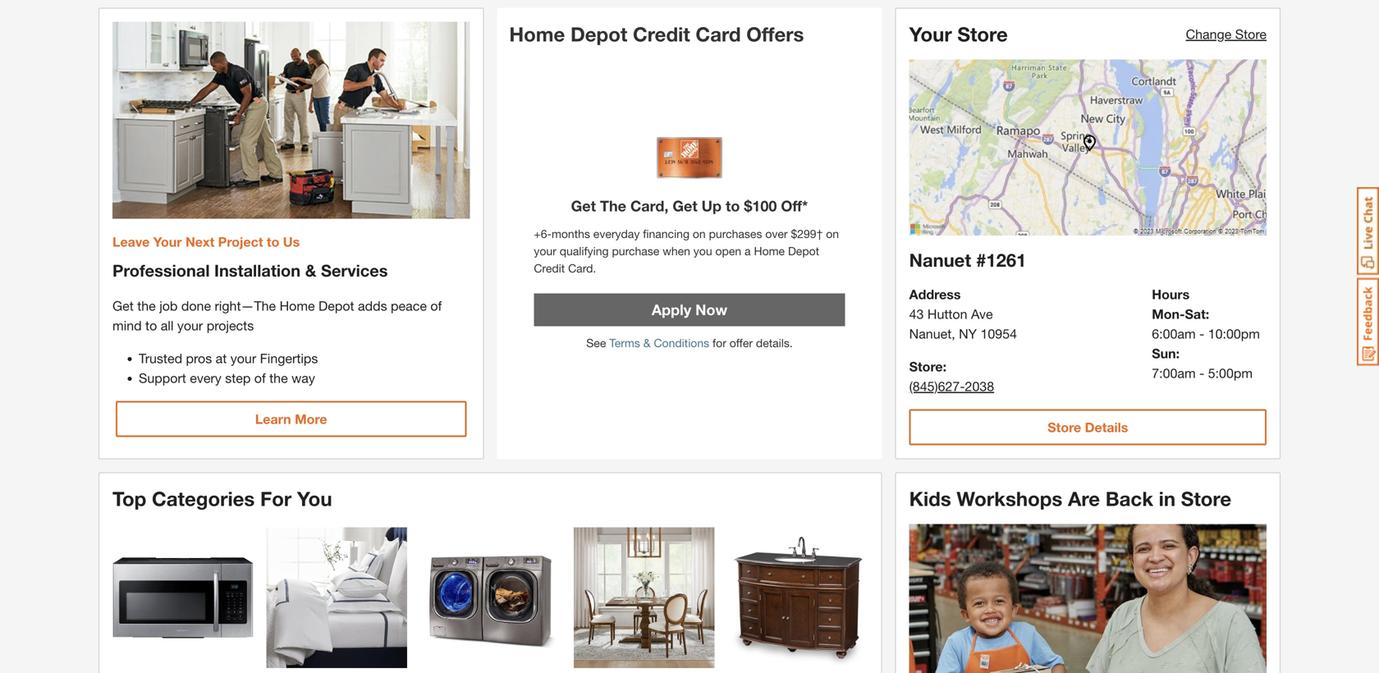 Task type: describe. For each thing, give the bounding box(es) containing it.
address
[[909, 286, 961, 302]]

1 nanuet from the top
[[909, 249, 971, 271]]

store details link
[[909, 409, 1267, 445]]

at
[[216, 351, 227, 366]]

leave your next project to us
[[112, 234, 300, 250]]

home inside get the job done right—the home depot adds peace of mind     to all your projects
[[280, 298, 315, 314]]

6:00am
[[1152, 326, 1196, 341]]

learn more
[[255, 411, 327, 427]]

get for get the card, get up to $100 off*
[[571, 197, 596, 214]]

(845)627-
[[909, 378, 965, 394]]

map preview image
[[909, 60, 1267, 236]]

+6-months everyday financing on purchases over $299† on your qualifying purchase when you open a home depot credit card.
[[534, 227, 839, 275]]

bedding & bath image
[[266, 527, 407, 668]]

card,
[[630, 197, 669, 214]]

the inside get the job done right—the home depot adds peace of mind     to all your projects
[[137, 298, 156, 314]]

up
[[702, 197, 722, 214]]

for
[[713, 336, 726, 350]]

job
[[159, 298, 178, 314]]

kids workshops are back in store
[[909, 487, 1232, 510]]

ny
[[959, 326, 977, 341]]

kids workshops image
[[909, 524, 1267, 673]]

change store link
[[1186, 26, 1267, 42]]

done
[[181, 298, 211, 314]]

adds
[[358, 298, 387, 314]]

everyday
[[593, 227, 640, 240]]

now
[[695, 301, 728, 318]]

details.
[[756, 336, 793, 350]]

10:00pm
[[1208, 326, 1260, 341]]

1 on from the left
[[693, 227, 706, 240]]

microwaves image
[[112, 527, 253, 668]]

conditions
[[654, 336, 709, 350]]

hutton
[[928, 306, 968, 322]]

1 vertical spatial your
[[153, 234, 182, 250]]

services
[[321, 261, 388, 280]]

more
[[295, 411, 327, 427]]

,
[[952, 326, 955, 341]]

the
[[600, 197, 626, 214]]

1 - from the top
[[1199, 326, 1205, 341]]

categories
[[152, 487, 255, 510]]

terms
[[609, 336, 640, 350]]

hours
[[1152, 286, 1190, 302]]

professional installation & services
[[112, 261, 388, 280]]

0 vertical spatial home
[[509, 22, 565, 46]]

0 vertical spatial to
[[726, 197, 740, 214]]

store : (845)627-2038
[[909, 359, 994, 394]]

trusted pros at your fingertips support every step of the way
[[139, 351, 318, 386]]

see
[[586, 336, 606, 350]]

you
[[694, 244, 712, 258]]

purchase
[[612, 244, 660, 258]]

to inside get the job done right—the home depot adds peace of mind     to all your projects
[[145, 318, 157, 333]]

learn more link
[[116, 401, 467, 437]]

2 horizontal spatial get
[[673, 197, 698, 214]]

1 horizontal spatial depot
[[571, 22, 627, 46]]

get the job done right—the home depot adds peace of mind     to all your projects
[[112, 298, 442, 333]]

top categories for you
[[112, 487, 332, 510]]

peace
[[391, 298, 427, 314]]

pros
[[186, 351, 212, 366]]

are
[[1068, 487, 1100, 510]]

support
[[139, 370, 186, 386]]

washers & dryers image
[[420, 527, 561, 668]]

:
[[943, 359, 947, 374]]

step
[[225, 370, 251, 386]]

you
[[297, 487, 332, 510]]

credit card icon image
[[657, 137, 722, 187]]

store details
[[1048, 419, 1128, 435]]

store inside store : (845)627-2038
[[909, 359, 943, 374]]

professional
[[112, 261, 210, 280]]

1 horizontal spatial credit
[[633, 22, 690, 46]]

(845)627-2038 link
[[909, 378, 994, 394]]

card
[[696, 22, 741, 46]]

card.
[[568, 261, 596, 275]]

change store
[[1186, 26, 1267, 42]]

feedback link image
[[1357, 277, 1379, 366]]

& for conditions
[[643, 336, 651, 350]]

workshops
[[957, 487, 1063, 510]]



Task type: vqa. For each thing, say whether or not it's contained in the screenshot.
5:00pm on the bottom
yes



Task type: locate. For each thing, give the bounding box(es) containing it.
0 vertical spatial your
[[534, 244, 556, 258]]

$100
[[744, 197, 777, 214]]

2 on from the left
[[826, 227, 839, 240]]

get up mind
[[112, 298, 134, 314]]

to
[[726, 197, 740, 214], [267, 234, 279, 250], [145, 318, 157, 333]]

1 horizontal spatial &
[[643, 336, 651, 350]]

nanuet # 1261
[[909, 249, 1027, 271]]

for
[[260, 487, 292, 510]]

projects
[[207, 318, 254, 333]]

purchases
[[709, 227, 762, 240]]

off*
[[781, 197, 808, 214]]

2 nanuet from the top
[[909, 326, 952, 341]]

of inside trusted pros at your fingertips support every step of the way
[[254, 370, 266, 386]]

0 horizontal spatial the
[[137, 298, 156, 314]]

apply
[[652, 301, 691, 318]]

credit left card
[[633, 22, 690, 46]]

credit left card.
[[534, 261, 565, 275]]

0 vertical spatial of
[[430, 298, 442, 314]]

depot
[[571, 22, 627, 46], [788, 244, 819, 258], [319, 298, 354, 314]]

fingertips
[[260, 351, 318, 366]]

your inside +6-months everyday financing on purchases over $299† on your qualifying purchase when you open a home depot credit card.
[[534, 244, 556, 258]]

& right terms at the left
[[643, 336, 651, 350]]

2 vertical spatial to
[[145, 318, 157, 333]]

- right 7:00am
[[1199, 365, 1205, 381]]

of right step
[[254, 370, 266, 386]]

on up the you
[[693, 227, 706, 240]]

1 horizontal spatial on
[[826, 227, 839, 240]]

home depot credit card offers
[[509, 22, 804, 46]]

hours mon-sat: 6:00am - 10:00pm sun: 7:00am - 5:00pm
[[1152, 286, 1260, 381]]

#
[[976, 249, 986, 271]]

top
[[112, 487, 146, 510]]

home
[[509, 22, 565, 46], [754, 244, 785, 258], [280, 298, 315, 314]]

financing
[[643, 227, 690, 240]]

0 vertical spatial depot
[[571, 22, 627, 46]]

project
[[218, 234, 263, 250]]

1 vertical spatial -
[[1199, 365, 1205, 381]]

ave
[[971, 306, 993, 322]]

+6-
[[534, 227, 552, 240]]

0 vertical spatial your
[[909, 22, 952, 46]]

10954
[[981, 326, 1017, 341]]

map pin image
[[1082, 135, 1098, 152]]

1 vertical spatial to
[[267, 234, 279, 250]]

- down sat: on the top
[[1199, 326, 1205, 341]]

2 horizontal spatial to
[[726, 197, 740, 214]]

when
[[663, 244, 690, 258]]

0 horizontal spatial on
[[693, 227, 706, 240]]

your inside trusted pros at your fingertips support every step of the way
[[230, 351, 256, 366]]

1 vertical spatial credit
[[534, 261, 565, 275]]

leave
[[112, 234, 150, 250]]

sat:
[[1185, 306, 1209, 322]]

kitchen & dining room furniture image
[[574, 527, 715, 668]]

2 horizontal spatial your
[[534, 244, 556, 258]]

of inside get the job done right—the home depot adds peace of mind     to all your projects
[[430, 298, 442, 314]]

get inside get the job done right—the home depot adds peace of mind     to all your projects
[[112, 298, 134, 314]]

2 horizontal spatial depot
[[788, 244, 819, 258]]

your down +6-
[[534, 244, 556, 258]]

get the card, get up to $100 off*
[[571, 197, 808, 214]]

live chat image
[[1357, 187, 1379, 275]]

change
[[1186, 26, 1232, 42]]

nanuet up address
[[909, 249, 971, 271]]

your inside get the job done right—the home depot adds peace of mind     to all your projects
[[177, 318, 203, 333]]

2 horizontal spatial home
[[754, 244, 785, 258]]

the
[[137, 298, 156, 314], [269, 370, 288, 386]]

& left services
[[305, 261, 316, 280]]

0 horizontal spatial depot
[[319, 298, 354, 314]]

0 horizontal spatial credit
[[534, 261, 565, 275]]

2 vertical spatial your
[[230, 351, 256, 366]]

1 vertical spatial nanuet
[[909, 326, 952, 341]]

your up step
[[230, 351, 256, 366]]

get left "the"
[[571, 197, 596, 214]]

0 horizontal spatial your
[[153, 234, 182, 250]]

0 horizontal spatial your
[[177, 318, 203, 333]]

1 vertical spatial your
[[177, 318, 203, 333]]

your down done
[[177, 318, 203, 333]]

your store
[[909, 22, 1008, 46]]

43
[[909, 306, 924, 322]]

mind
[[112, 318, 142, 333]]

0 vertical spatial the
[[137, 298, 156, 314]]

us
[[283, 234, 300, 250]]

$299†
[[791, 227, 823, 240]]

2 - from the top
[[1199, 365, 1205, 381]]

0 horizontal spatial &
[[305, 261, 316, 280]]

nanuet down 43
[[909, 326, 952, 341]]

to left the us
[[267, 234, 279, 250]]

open
[[715, 244, 741, 258]]

0 vertical spatial nanuet
[[909, 249, 971, 271]]

sun:
[[1152, 346, 1180, 361]]

1261
[[986, 249, 1027, 271]]

0 horizontal spatial to
[[145, 318, 157, 333]]

home inside +6-months everyday financing on purchases over $299† on your qualifying purchase when you open a home depot credit card.
[[754, 244, 785, 258]]

trusted
[[139, 351, 182, 366]]

to right 'up'
[[726, 197, 740, 214]]

1 horizontal spatial home
[[509, 22, 565, 46]]

0 horizontal spatial get
[[112, 298, 134, 314]]

of
[[430, 298, 442, 314], [254, 370, 266, 386]]

1 horizontal spatial get
[[571, 197, 596, 214]]

address 43 hutton ave nanuet , ny 10954
[[909, 286, 1017, 341]]

1 vertical spatial &
[[643, 336, 651, 350]]

1 horizontal spatial of
[[430, 298, 442, 314]]

5:00pm
[[1208, 365, 1253, 381]]

get
[[571, 197, 596, 214], [673, 197, 698, 214], [112, 298, 134, 314]]

nanuet
[[909, 249, 971, 271], [909, 326, 952, 341]]

mon-
[[1152, 306, 1185, 322]]

back
[[1106, 487, 1153, 510]]

apply now
[[652, 301, 728, 318]]

on
[[693, 227, 706, 240], [826, 227, 839, 240]]

right—the
[[215, 298, 276, 314]]

a
[[745, 244, 751, 258]]

installation
[[214, 261, 301, 280]]

1 vertical spatial of
[[254, 370, 266, 386]]

0 horizontal spatial of
[[254, 370, 266, 386]]

0 vertical spatial -
[[1199, 326, 1205, 341]]

1 vertical spatial the
[[269, 370, 288, 386]]

depot inside get the job done right—the home depot adds peace of mind     to all your projects
[[319, 298, 354, 314]]

bathroom vanities image
[[728, 527, 869, 668]]

1 horizontal spatial the
[[269, 370, 288, 386]]

nanuet inside address 43 hutton ave nanuet , ny 10954
[[909, 326, 952, 341]]

credit inside +6-months everyday financing on purchases over $299† on your qualifying purchase when you open a home depot credit card.
[[534, 261, 565, 275]]

learn
[[255, 411, 291, 427]]

2038
[[965, 378, 994, 394]]

over
[[765, 227, 788, 240]]

every
[[190, 370, 221, 386]]

get left 'up'
[[673, 197, 698, 214]]

terms & conditions button
[[609, 334, 709, 352]]

offers
[[746, 22, 804, 46]]

in
[[1159, 487, 1176, 510]]

next
[[185, 234, 214, 250]]

1 horizontal spatial your
[[230, 351, 256, 366]]

&
[[305, 261, 316, 280], [643, 336, 651, 350]]

0 vertical spatial &
[[305, 261, 316, 280]]

of right the peace
[[430, 298, 442, 314]]

the down fingertips
[[269, 370, 288, 386]]

the left job
[[137, 298, 156, 314]]

get for get the job done right—the home depot adds peace of mind     to all your projects
[[112, 298, 134, 314]]

7:00am
[[1152, 365, 1196, 381]]

2 vertical spatial depot
[[319, 298, 354, 314]]

0 horizontal spatial home
[[280, 298, 315, 314]]

1 horizontal spatial your
[[909, 22, 952, 46]]

0 vertical spatial credit
[[633, 22, 690, 46]]

1 vertical spatial home
[[754, 244, 785, 258]]

months
[[552, 227, 590, 240]]

1 vertical spatial depot
[[788, 244, 819, 258]]

store
[[958, 22, 1008, 46], [1235, 26, 1267, 42], [909, 359, 943, 374], [1048, 419, 1081, 435], [1181, 487, 1232, 510]]

way
[[292, 370, 315, 386]]

to left all
[[145, 318, 157, 333]]

offer
[[730, 336, 753, 350]]

& for services
[[305, 261, 316, 280]]

1 horizontal spatial to
[[267, 234, 279, 250]]

all
[[161, 318, 174, 333]]

apply now link
[[534, 293, 845, 326]]

depot inside +6-months everyday financing on purchases over $299† on your qualifying purchase when you open a home depot credit card.
[[788, 244, 819, 258]]

kids
[[909, 487, 951, 510]]

details
[[1085, 419, 1128, 435]]

your
[[909, 22, 952, 46], [153, 234, 182, 250]]

2 vertical spatial home
[[280, 298, 315, 314]]

on right $299†
[[826, 227, 839, 240]]

credit
[[633, 22, 690, 46], [534, 261, 565, 275]]

qualifying
[[560, 244, 609, 258]]

the inside trusted pros at your fingertips support every step of the way
[[269, 370, 288, 386]]



